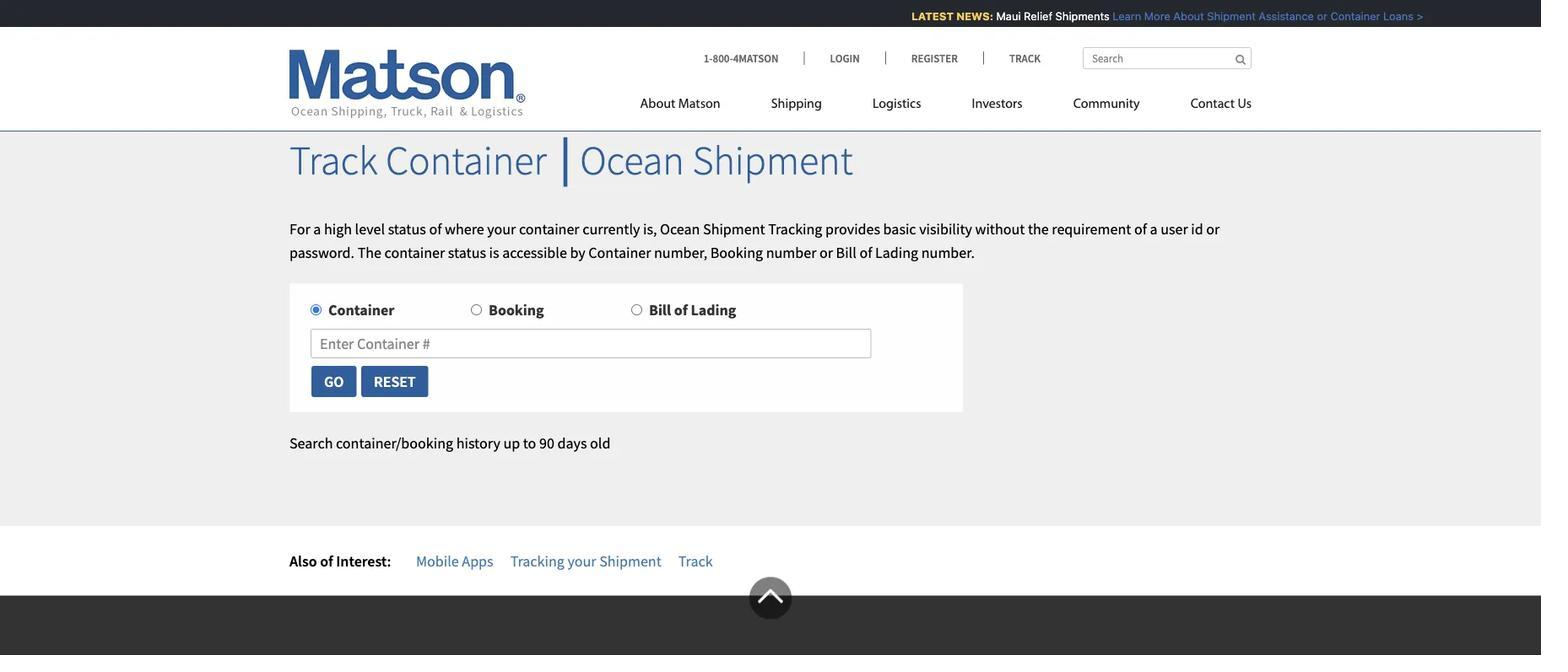 Task type: describe. For each thing, give the bounding box(es) containing it.
about inside top menu navigation
[[640, 97, 676, 111]]

of right bill of lading option
[[674, 301, 688, 320]]

register
[[911, 51, 958, 65]]

user
[[1161, 219, 1188, 238]]

1 vertical spatial container
[[385, 244, 445, 263]]

mobile apps
[[416, 552, 493, 571]]

4matson
[[733, 51, 779, 65]]

top menu navigation
[[640, 89, 1252, 124]]

search container/booking history up to 90 days old
[[290, 434, 611, 453]]

number
[[766, 244, 817, 263]]

container up where
[[386, 135, 547, 186]]

contact us link
[[1165, 89, 1252, 124]]

1-800-4matson link
[[704, 51, 804, 65]]

1 vertical spatial or
[[1206, 219, 1220, 238]]

up
[[503, 434, 520, 453]]

Bill of Lading radio
[[631, 305, 642, 316]]

learn
[[1107, 10, 1136, 22]]

news:
[[951, 10, 988, 22]]

provides
[[825, 219, 880, 238]]

lading inside for a high level status of where your container currently is, ocean shipment tracking provides basic visibility without the requirement of a user id or password. the container status is accessible by container number, booking number or bill of lading number.
[[875, 244, 918, 263]]

shipping link
[[746, 89, 847, 124]]

for
[[290, 219, 310, 238]]

search image
[[1236, 54, 1246, 65]]

where
[[445, 219, 484, 238]]

1 horizontal spatial container
[[519, 219, 580, 238]]

without
[[975, 219, 1025, 238]]

Enter Container # text field
[[311, 329, 872, 359]]

contact
[[1191, 97, 1235, 111]]

more
[[1139, 10, 1165, 22]]

us
[[1238, 97, 1252, 111]]

1-800-4matson
[[704, 51, 779, 65]]

is
[[489, 244, 499, 263]]

>
[[1411, 10, 1418, 22]]

blue matson logo with ocean, shipping, truck, rail and logistics written beneath it. image
[[290, 50, 526, 119]]

container right container radio
[[328, 301, 395, 320]]

relief
[[1019, 10, 1047, 22]]

│ocean
[[555, 135, 684, 186]]

login
[[830, 51, 860, 65]]

1-
[[704, 51, 713, 65]]

accessible
[[502, 244, 567, 263]]

track for bottom track "link"
[[678, 552, 713, 571]]

2 a from the left
[[1150, 219, 1158, 238]]

ocean
[[660, 219, 700, 238]]

of down provides
[[860, 244, 872, 263]]

shipping
[[771, 97, 822, 111]]

about matson
[[640, 97, 721, 111]]

assistance
[[1253, 10, 1309, 22]]

register link
[[885, 51, 983, 65]]

bill of lading
[[649, 301, 736, 320]]

history
[[456, 434, 500, 453]]

shipments
[[1050, 10, 1104, 22]]

Container radio
[[311, 305, 322, 316]]

password.
[[290, 244, 355, 263]]

logistics link
[[847, 89, 947, 124]]

is,
[[643, 219, 657, 238]]

mobile apps link
[[416, 552, 493, 571]]

loans
[[1378, 10, 1408, 22]]

of right 'also'
[[320, 552, 333, 571]]

0 horizontal spatial or
[[820, 244, 833, 263]]

latest news: maui relief shipments learn more about shipment assistance or container loans >
[[906, 10, 1418, 22]]



Task type: locate. For each thing, give the bounding box(es) containing it.
0 horizontal spatial your
[[487, 219, 516, 238]]

latest
[[906, 10, 948, 22]]

days
[[557, 434, 587, 453]]

or right id on the right of page
[[1206, 219, 1220, 238]]

of
[[429, 219, 442, 238], [1134, 219, 1147, 238], [860, 244, 872, 263], [674, 301, 688, 320], [320, 552, 333, 571]]

800-
[[713, 51, 733, 65]]

shipment
[[1202, 10, 1250, 22], [693, 135, 853, 186], [703, 219, 765, 238], [599, 552, 662, 571]]

1 horizontal spatial booking
[[710, 244, 763, 263]]

container down currently
[[589, 244, 651, 263]]

or right number
[[820, 244, 833, 263]]

of left where
[[429, 219, 442, 238]]

booking inside for a high level status of where your container currently is, ocean shipment tracking provides basic visibility without the requirement of a user id or password. the container status is accessible by container number, booking number or bill of lading number.
[[710, 244, 763, 263]]

bill down provides
[[836, 244, 857, 263]]

requirement
[[1052, 219, 1131, 238]]

tracking
[[768, 219, 822, 238], [510, 552, 565, 571]]

contact us
[[1191, 97, 1252, 111]]

1 horizontal spatial status
[[448, 244, 486, 263]]

also of interest:
[[290, 552, 391, 571]]

or right assistance
[[1312, 10, 1322, 22]]

1 horizontal spatial lading
[[875, 244, 918, 263]]

container left the loans
[[1325, 10, 1375, 22]]

Search search field
[[1083, 47, 1252, 69]]

0 vertical spatial booking
[[710, 244, 763, 263]]

for a high level status of where your container currently is, ocean shipment tracking provides basic visibility without the requirement of a user id or password. the container status is accessible by container number, booking number or bill of lading number.
[[290, 219, 1220, 263]]

1 horizontal spatial track link
[[983, 51, 1041, 65]]

90
[[539, 434, 554, 453]]

2 horizontal spatial track
[[1009, 51, 1041, 65]]

1 horizontal spatial about
[[1168, 10, 1199, 22]]

the
[[358, 244, 382, 263]]

1 vertical spatial status
[[448, 244, 486, 263]]

2 horizontal spatial or
[[1312, 10, 1322, 22]]

container
[[1325, 10, 1375, 22], [386, 135, 547, 186], [589, 244, 651, 263], [328, 301, 395, 320]]

0 horizontal spatial status
[[388, 219, 426, 238]]

0 vertical spatial lading
[[875, 244, 918, 263]]

0 horizontal spatial a
[[313, 219, 321, 238]]

about right more in the top right of the page
[[1168, 10, 1199, 22]]

by
[[570, 244, 586, 263]]

track
[[1009, 51, 1041, 65], [290, 135, 378, 186], [678, 552, 713, 571]]

learn more about shipment assistance or container loans > link
[[1107, 10, 1418, 22]]

1 vertical spatial booking
[[489, 301, 544, 320]]

status down where
[[448, 244, 486, 263]]

footer
[[0, 578, 1541, 656]]

1 horizontal spatial bill
[[836, 244, 857, 263]]

investors link
[[947, 89, 1048, 124]]

of left "user" in the right of the page
[[1134, 219, 1147, 238]]

0 horizontal spatial tracking
[[510, 552, 565, 571]]

track link
[[983, 51, 1041, 65], [678, 552, 713, 571]]

0 horizontal spatial track link
[[678, 552, 713, 571]]

1 vertical spatial lading
[[691, 301, 736, 320]]

number,
[[654, 244, 707, 263]]

tracking right apps
[[510, 552, 565, 571]]

0 vertical spatial or
[[1312, 10, 1322, 22]]

0 horizontal spatial about
[[640, 97, 676, 111]]

maui
[[991, 10, 1016, 22]]

0 horizontal spatial bill
[[649, 301, 671, 320]]

track for rightmost track "link"
[[1009, 51, 1041, 65]]

currently
[[583, 219, 640, 238]]

1 vertical spatial track
[[290, 135, 378, 186]]

matson
[[678, 97, 721, 111]]

0 vertical spatial container
[[519, 219, 580, 238]]

0 vertical spatial tracking
[[768, 219, 822, 238]]

apps
[[462, 552, 493, 571]]

status right level
[[388, 219, 426, 238]]

login link
[[804, 51, 885, 65]]

container up accessible
[[519, 219, 580, 238]]

1 vertical spatial bill
[[649, 301, 671, 320]]

level
[[355, 219, 385, 238]]

mobile
[[416, 552, 459, 571]]

about
[[1168, 10, 1199, 22], [640, 97, 676, 111]]

status
[[388, 219, 426, 238], [448, 244, 486, 263]]

Booking radio
[[471, 305, 482, 316]]

0 horizontal spatial lading
[[691, 301, 736, 320]]

container/booking
[[336, 434, 453, 453]]

None search field
[[1083, 47, 1252, 69]]

community link
[[1048, 89, 1165, 124]]

0 horizontal spatial track
[[290, 135, 378, 186]]

1 vertical spatial track link
[[678, 552, 713, 571]]

tracking your shipment
[[510, 552, 662, 571]]

booking
[[710, 244, 763, 263], [489, 301, 544, 320]]

1 a from the left
[[313, 219, 321, 238]]

1 vertical spatial tracking
[[510, 552, 565, 571]]

number.
[[921, 244, 975, 263]]

lading down number,
[[691, 301, 736, 320]]

1 vertical spatial your
[[568, 552, 596, 571]]

bill inside for a high level status of where your container currently is, ocean shipment tracking provides basic visibility without the requirement of a user id or password. the container status is accessible by container number, booking number or bill of lading number.
[[836, 244, 857, 263]]

a
[[313, 219, 321, 238], [1150, 219, 1158, 238]]

1 horizontal spatial tracking
[[768, 219, 822, 238]]

backtop image
[[750, 578, 792, 620]]

your inside for a high level status of where your container currently is, ocean shipment tracking provides basic visibility without the requirement of a user id or password. the container status is accessible by container number, booking number or bill of lading number.
[[487, 219, 516, 238]]

logistics
[[873, 97, 921, 111]]

tracking inside for a high level status of where your container currently is, ocean shipment tracking provides basic visibility without the requirement of a user id or password. the container status is accessible by container number, booking number or bill of lading number.
[[768, 219, 822, 238]]

0 vertical spatial track link
[[983, 51, 1041, 65]]

0 vertical spatial bill
[[836, 244, 857, 263]]

1 horizontal spatial or
[[1206, 219, 1220, 238]]

lading down basic
[[875, 244, 918, 263]]

bill
[[836, 244, 857, 263], [649, 301, 671, 320]]

tracking your shipment link
[[510, 552, 662, 571]]

basic
[[883, 219, 916, 238]]

investors
[[972, 97, 1023, 111]]

0 vertical spatial about
[[1168, 10, 1199, 22]]

the
[[1028, 219, 1049, 238]]

container inside for a high level status of where your container currently is, ocean shipment tracking provides basic visibility without the requirement of a user id or password. the container status is accessible by container number, booking number or bill of lading number.
[[589, 244, 651, 263]]

container right the
[[385, 244, 445, 263]]

1 horizontal spatial track
[[678, 552, 713, 571]]

None button
[[311, 365, 357, 399], [360, 365, 429, 399], [311, 365, 357, 399], [360, 365, 429, 399]]

community
[[1073, 97, 1140, 111]]

2 vertical spatial track
[[678, 552, 713, 571]]

booking right 'booking' radio on the left top of page
[[489, 301, 544, 320]]

1 vertical spatial about
[[640, 97, 676, 111]]

0 vertical spatial status
[[388, 219, 426, 238]]

a right for
[[313, 219, 321, 238]]

about matson link
[[640, 89, 746, 124]]

0 vertical spatial your
[[487, 219, 516, 238]]

old
[[590, 434, 611, 453]]

lading
[[875, 244, 918, 263], [691, 301, 736, 320]]

also
[[290, 552, 317, 571]]

shipment inside for a high level status of where your container currently is, ocean shipment tracking provides basic visibility without the requirement of a user id or password. the container status is accessible by container number, booking number or bill of lading number.
[[703, 219, 765, 238]]

tracking up number
[[768, 219, 822, 238]]

search
[[290, 434, 333, 453]]

about left 'matson'
[[640, 97, 676, 111]]

high
[[324, 219, 352, 238]]

visibility
[[919, 219, 972, 238]]

booking left number
[[710, 244, 763, 263]]

0 horizontal spatial booking
[[489, 301, 544, 320]]

1 horizontal spatial a
[[1150, 219, 1158, 238]]

0 vertical spatial track
[[1009, 51, 1041, 65]]

bill right bill of lading option
[[649, 301, 671, 320]]

to
[[523, 434, 536, 453]]

or
[[1312, 10, 1322, 22], [1206, 219, 1220, 238], [820, 244, 833, 263]]

0 horizontal spatial container
[[385, 244, 445, 263]]

track for track container │ocean shipment
[[290, 135, 378, 186]]

2 vertical spatial or
[[820, 244, 833, 263]]

interest:
[[336, 552, 391, 571]]

track container │ocean shipment
[[290, 135, 853, 186]]

1 horizontal spatial your
[[568, 552, 596, 571]]

id
[[1191, 219, 1203, 238]]

your
[[487, 219, 516, 238], [568, 552, 596, 571]]

container
[[519, 219, 580, 238], [385, 244, 445, 263]]

a left "user" in the right of the page
[[1150, 219, 1158, 238]]



Task type: vqa. For each thing, say whether or not it's contained in the screenshot.
up
yes



